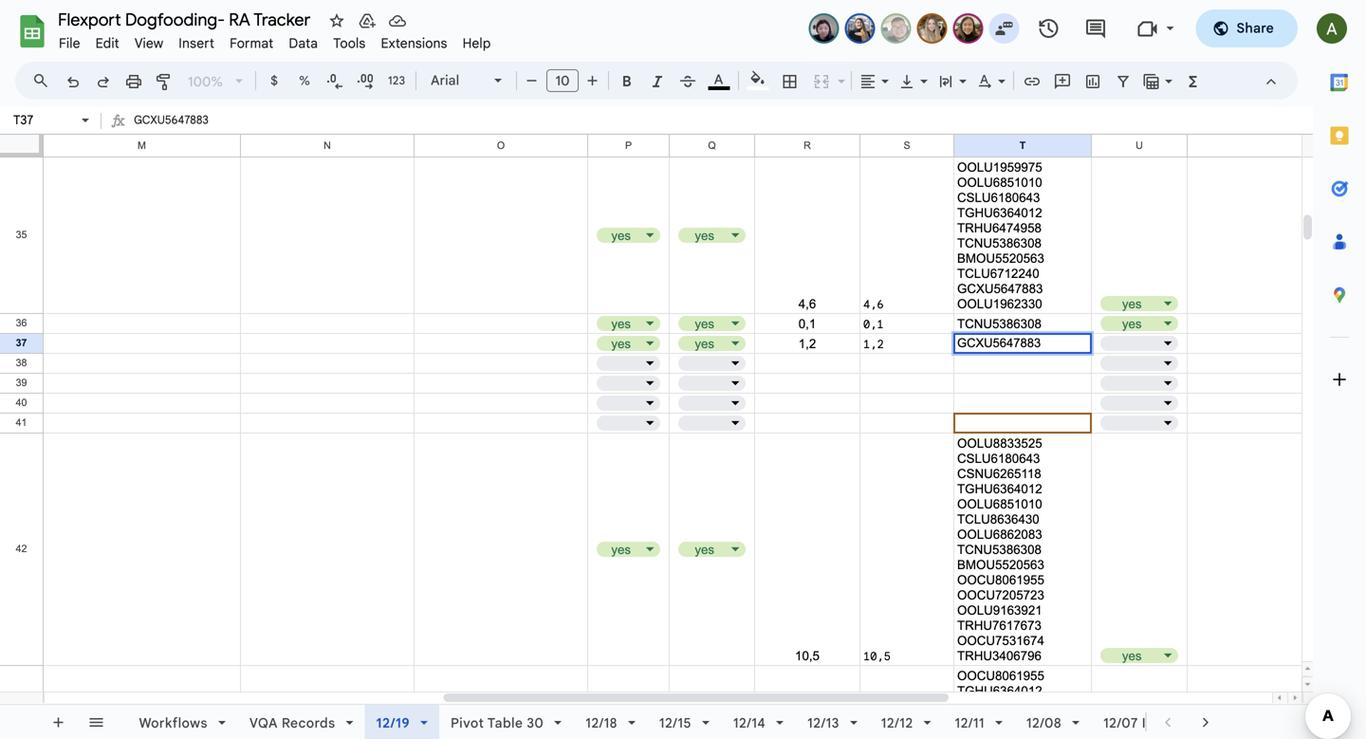 Task type: locate. For each thing, give the bounding box(es) containing it.
gcxu5647883 for gcxu5647883 text box
[[958, 336, 1041, 350]]

extensions
[[381, 35, 448, 52]]

12/18 button
[[574, 705, 648, 739]]

12/07 eod
[[1104, 715, 1171, 732]]

file
[[59, 35, 80, 52]]

12/19
[[376, 715, 410, 732]]

share button
[[1196, 9, 1298, 47]]

toolbar containing workflows
[[121, 705, 1202, 739]]

application
[[0, 0, 1367, 739]]

text wrapping image
[[936, 67, 958, 94]]

gcxu5647883 inside t37 "field"
[[134, 113, 209, 127]]

12/15 button
[[647, 705, 722, 739]]

Font size field
[[547, 69, 587, 93]]

0 horizontal spatial gcxu5647883
[[134, 113, 209, 127]]

pivot table 30 button
[[438, 705, 574, 739]]

$
[[270, 73, 278, 88]]

12/11
[[955, 715, 985, 732]]

12/18
[[586, 715, 618, 732]]

all sheets image
[[81, 707, 111, 738]]

help menu item
[[455, 32, 499, 55]]

text rotation image
[[975, 67, 997, 94]]

T37 text field
[[958, 336, 1089, 351]]

toolbar
[[39, 694, 128, 739], [121, 705, 1202, 739], [1149, 705, 1229, 739]]

Zoom field
[[180, 67, 252, 96]]

menu bar
[[51, 25, 499, 56]]

jenny truong image
[[955, 15, 982, 42]]

% button
[[290, 66, 319, 95]]

Rename text field
[[51, 8, 322, 30]]

michelle dermenjian image
[[919, 15, 946, 42]]

pivot
[[451, 715, 484, 732]]

menu bar containing file
[[51, 25, 499, 56]]

help
[[463, 35, 491, 52]]

12/07 eod button
[[1092, 705, 1202, 739]]

tab list
[[1314, 56, 1367, 686]]

0 vertical spatial gcxu5647883
[[134, 113, 209, 127]]

12/14
[[734, 715, 766, 732]]

12/08 button
[[1015, 705, 1093, 739]]

$ button
[[260, 66, 289, 95]]

1 horizontal spatial gcxu5647883
[[958, 336, 1041, 350]]

gcxu5647883
[[134, 113, 209, 127], [958, 336, 1041, 350]]

12/19 button
[[365, 705, 439, 739]]

tools
[[333, 35, 366, 52]]

Star checkbox
[[324, 8, 350, 34]]

workflows
[[139, 715, 208, 732]]

123 button
[[382, 66, 412, 95]]

Zoom text field
[[183, 68, 229, 95]]

None text field
[[8, 111, 78, 129]]

1 vertical spatial gcxu5647883
[[958, 336, 1041, 350]]

vertical align image
[[897, 67, 919, 94]]

12/14 button
[[721, 705, 797, 739]]

tools menu item
[[326, 32, 373, 55]]

format menu item
[[222, 32, 281, 55]]

borders image
[[780, 67, 802, 94]]

12/12
[[882, 715, 914, 732]]

gcxu5647883 inside gcxu5647883 text box
[[958, 336, 1041, 350]]



Task type: describe. For each thing, give the bounding box(es) containing it.
vqa records
[[250, 715, 336, 732]]

name box (⌘ + j) element
[[6, 109, 95, 132]]

30
[[527, 715, 544, 732]]

none text field inside name box (⌘ + j) element
[[8, 111, 78, 129]]

fill color image
[[747, 67, 769, 90]]

functions image
[[1183, 67, 1205, 94]]

tab list inside menu bar banner
[[1314, 56, 1367, 686]]

Menus field
[[24, 67, 65, 94]]

%
[[299, 73, 310, 88]]

eod
[[1143, 715, 1171, 732]]

table
[[488, 715, 523, 732]]

12/12 button
[[869, 705, 944, 739]]

share
[[1237, 20, 1275, 37]]

12/11 button
[[943, 705, 1016, 739]]

workflows button
[[127, 705, 238, 739]]

format
[[230, 35, 274, 52]]

gcxu5647883 for t37 "field" at top
[[134, 113, 209, 127]]

file menu item
[[51, 32, 88, 55]]

12/07
[[1104, 715, 1139, 732]]

12/08
[[1027, 715, 1062, 732]]

12/13
[[808, 715, 840, 732]]

vqa
[[250, 715, 278, 732]]

12/13 button
[[796, 705, 870, 739]]

records
[[282, 715, 336, 732]]

insert menu item
[[171, 32, 222, 55]]

Font size text field
[[548, 69, 578, 92]]

view menu item
[[127, 32, 171, 55]]

extensions menu item
[[373, 32, 455, 55]]

data menu item
[[281, 32, 326, 55]]

edit menu item
[[88, 32, 127, 55]]

view
[[135, 35, 164, 52]]

12/15
[[660, 715, 692, 732]]

application containing share
[[0, 0, 1367, 739]]

pivot table 30
[[451, 715, 544, 732]]

T37 field
[[134, 109, 1314, 134]]

text color image
[[709, 67, 730, 90]]

data
[[289, 35, 318, 52]]

menu bar inside menu bar banner
[[51, 25, 499, 56]]

font list. arial selected. option
[[431, 67, 483, 94]]

horizontal align image
[[858, 67, 880, 94]]

edit
[[96, 35, 119, 52]]

123
[[388, 74, 405, 88]]

ben chafik image
[[883, 15, 910, 42]]

jordyn shuell image
[[847, 15, 874, 42]]

vqa records button
[[237, 705, 366, 739]]

arial
[[431, 72, 460, 89]]

insert
[[179, 35, 215, 52]]

menu bar banner
[[0, 0, 1367, 739]]

main toolbar
[[56, 52, 1210, 739]]

michele murakami image
[[811, 15, 838, 42]]



Task type: vqa. For each thing, say whether or not it's contained in the screenshot.
File
yes



